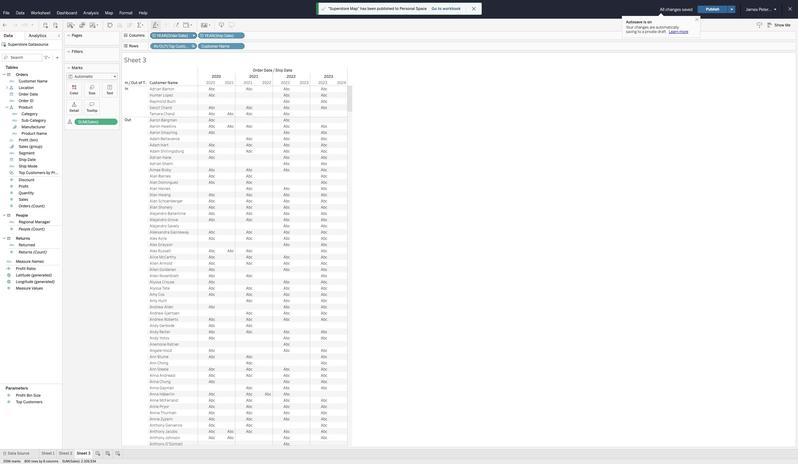 Task type: vqa. For each thing, say whether or not it's contained in the screenshot.
Profit
yes



Task type: describe. For each thing, give the bounding box(es) containing it.
a
[[642, 30, 644, 34]]

Andrew Roberts, Customer Name. Press Space to toggle selection. Press Escape to go back to the left margin. Use arrow keys to navigate headers text field
[[148, 316, 198, 323]]

Annie Zypern, Customer Name. Press Space to toggle selection. Press Escape to go back to the left margin. Use arrow keys to navigate headers text field
[[148, 416, 198, 422]]

saving
[[626, 30, 637, 34]]

superstore for superstore datasource
[[8, 42, 27, 47]]

1 vertical spatial category
[[30, 118, 46, 123]]

autosave
[[626, 20, 642, 24]]

order date  /  ship date
[[253, 68, 292, 73]]

top customers
[[16, 400, 42, 405]]

go to workbook
[[432, 7, 461, 11]]

year(ship date)
[[205, 34, 234, 38]]

Anna Chung, Customer Name. Press Space to toggle selection. Press Escape to go back to the left margin. Use arrow keys to navigate headers text field
[[148, 379, 198, 385]]

more
[[679, 30, 688, 34]]

changes for all
[[665, 7, 681, 12]]

marks
[[72, 66, 83, 70]]

is
[[643, 20, 646, 24]]

Anthony Garverick, Customer Name. Press Space to toggle selection. Press Escape to go back to the left margin. Use arrow keys to navigate headers text field
[[148, 422, 198, 429]]

product name
[[22, 132, 47, 136]]

0 horizontal spatial map
[[105, 11, 113, 15]]

show me button
[[765, 20, 796, 30]]

in/out(top
[[154, 44, 175, 49]]

returns for returns (count)
[[19, 250, 32, 255]]

sub-
[[22, 118, 30, 123]]

publish
[[706, 7, 719, 12]]

superstore map
[[392, 6, 430, 12]]

Hunter Lopez, Customer Name. Press Space to toggle selection. Press Escape to go back to the left margin. Use arrow keys to navigate headers text field
[[148, 92, 198, 98]]

space
[[416, 7, 427, 11]]

Andrew Gjertsen, Customer Name. Press Space to toggle selection. Press Escape to go back to the left margin. Use arrow keys to navigate headers text field
[[148, 310, 198, 316]]

learn more
[[669, 30, 688, 34]]

show labels image
[[163, 22, 169, 28]]

regional
[[19, 220, 34, 224]]

measure for measure names
[[16, 260, 31, 264]]

2 2021, year of ship date. press space to toggle selection. press escape to go back to the left margin. use arrow keys to navigate headers text field from the left
[[235, 79, 254, 86]]

automatic button
[[66, 73, 118, 80]]

close image
[[694, 17, 700, 22]]

800 rows by 8 columns
[[24, 460, 58, 464]]

are
[[650, 25, 655, 30]]

columns
[[129, 33, 145, 38]]

marks
[[11, 460, 21, 464]]

bin
[[27, 394, 32, 398]]

undo image
[[2, 22, 8, 28]]

order date
[[19, 92, 38, 97]]

Alan Schoenberger, Customer Name. Press Space to toggle selection. Press Escape to go back to the left margin. Use arrow keys to navigate headers text field
[[148, 198, 198, 204]]

ratio
[[27, 267, 36, 271]]

date for order date
[[30, 92, 38, 97]]

source
[[17, 452, 29, 456]]

me
[[785, 23, 791, 27]]

success image
[[321, 7, 325, 11]]

date up 2022, year of order date. press space to toggle selection. press escape to go back to the left margin. use arrow keys to navigate headers text box
[[284, 68, 292, 73]]

2596 marks
[[3, 460, 21, 464]]

redo image
[[12, 22, 18, 28]]

1 vertical spatial sheet 3
[[77, 452, 90, 456]]

Amy Cox, Customer Name. Press Space to toggle selection. Press Escape to go back to the left margin. Use arrow keys to navigate headers text field
[[148, 291, 198, 298]]

product for product
[[19, 105, 33, 110]]

Amy Hunt, Customer Name. Press Space to toggle selection. Press Escape to go back to the left margin. Use arrow keys to navigate headers text field
[[148, 298, 198, 304]]

Alejandro Savely, Customer Name. Press Space to toggle selection. Press Escape to go back to the left margin. Use arrow keys to navigate headers text field
[[148, 223, 198, 229]]

Alan Hwang, Customer Name. Press Space to toggle selection. Press Escape to go back to the left margin. Use arrow keys to navigate headers text field
[[148, 192, 198, 198]]

2 vertical spatial customers
[[23, 400, 42, 405]]

datasource
[[28, 42, 48, 47]]

returns for returns
[[16, 237, 30, 241]]

data guide image
[[756, 22, 763, 28]]

Allen Goldenen, Customer Name. Press Space to toggle selection. Press Escape to go back to the left margin. Use arrow keys to navigate headers text field
[[148, 267, 198, 273]]

1 vertical spatial customer
[[19, 79, 36, 84]]

superstore datasource
[[8, 42, 48, 47]]

tables
[[6, 65, 18, 70]]

clear sheet image
[[89, 22, 99, 28]]

sales (group)
[[19, 145, 42, 149]]

sheet 2
[[59, 452, 72, 456]]

Andy Yotov, Customer Name. Press Space to toggle selection. Press Escape to go back to the left margin. Use arrow keys to navigate headers text field
[[148, 335, 198, 341]]

Ann Chong, Customer Name. Press Space to toggle selection. Press Escape to go back to the left margin. Use arrow keys to navigate headers text field
[[148, 360, 198, 366]]

file
[[3, 11, 10, 15]]

totals image
[[137, 22, 144, 28]]

Adam Shillingsburg, Customer Name. Press Space to toggle selection. Press Escape to go back to the left margin. Use arrow keys to navigate headers text field
[[148, 148, 198, 154]]

0 vertical spatial name
[[219, 44, 230, 49]]

Ann Steele, Customer Name. Press Space to toggle selection. Press Escape to go back to the left margin. Use arrow keys to navigate headers text field
[[148, 366, 198, 373]]

Allen Rosenblatt, Customer Name. Press Space to toggle selection. Press Escape to go back to the left margin. Use arrow keys to navigate headers text field
[[148, 273, 198, 279]]

product for product name
[[22, 132, 36, 136]]

map"
[[350, 7, 359, 11]]

workbook
[[443, 7, 461, 11]]

8
[[43, 460, 45, 464]]

Adam Bellavance, Customer Name. Press Space to toggle selection. Press Escape to go back to the left margin. Use arrow keys to navigate headers text field
[[148, 136, 198, 142]]

2023, Year of Order Date. Press Space to toggle selection. Press Escape to go back to the left margin. Use arrow keys to navigate headers text field
[[310, 73, 347, 79]]

in/out(top customers by profit)
[[154, 44, 211, 49]]

ship for ship date
[[19, 158, 27, 162]]

worksheet
[[31, 11, 51, 15]]

2024, Year of Ship Date. Press Space to toggle selection. Press Escape to go back to the left margin. Use arrow keys to navigate headers text field
[[329, 79, 347, 86]]

changes for your
[[634, 25, 649, 30]]

Andrew Allen, Customer Name. Press Space to toggle selection. Press Escape to go back to the left margin. Use arrow keys to navigate headers text field
[[148, 304, 198, 310]]

profit (bin)
[[19, 138, 38, 142]]

sales for sales
[[19, 198, 28, 202]]

0 vertical spatial category
[[22, 112, 38, 116]]

show me
[[775, 23, 791, 27]]

new worksheet image
[[67, 22, 75, 28]]

quantity
[[19, 191, 34, 195]]

collapse image
[[57, 34, 61, 38]]

0 vertical spatial ship
[[275, 68, 283, 73]]

Alice McCarthy, Customer Name. Press Space to toggle selection. Press Escape to go back to the left margin. Use arrow keys to navigate headers text field
[[148, 254, 198, 260]]

sum(sales):
[[62, 460, 80, 464]]

filters
[[72, 50, 83, 54]]

replay animation image
[[22, 22, 28, 28]]

automatic
[[75, 75, 93, 79]]

show
[[775, 23, 784, 27]]

year(order date)
[[157, 34, 188, 38]]

In, In / Out of Top Customers by Profit. Press Space to toggle selection. Press Escape to go back to the left margin. Use arrow keys to navigate headers text field
[[123, 86, 148, 117]]

(count) for returns (count)
[[33, 250, 47, 255]]

published
[[377, 7, 394, 11]]

personal
[[400, 7, 415, 11]]

Anthony Jacobs, Customer Name. Press Space to toggle selection. Press Escape to go back to the left margin. Use arrow keys to navigate headers text field
[[148, 429, 198, 435]]

customers for profit
[[26, 171, 45, 175]]

1 horizontal spatial size
[[89, 91, 95, 95]]

tooltip
[[86, 109, 97, 113]]

manager
[[35, 220, 50, 224]]

date) for year(ship date)
[[224, 34, 234, 38]]

people (count)
[[19, 227, 45, 232]]

Andy Reiter, Customer Name. Press Space to toggle selection. Press Escape to go back to the left margin. Use arrow keys to navigate headers text field
[[148, 329, 198, 335]]

2 vertical spatial name
[[36, 132, 47, 136]]

latitude (generated)
[[16, 273, 52, 278]]

sum(sales): 2,326,534
[[62, 460, 96, 464]]

Anna Andreadi, Customer Name. Press Space to toggle selection. Press Escape to go back to the left margin. Use arrow keys to navigate headers text field
[[148, 373, 198, 379]]

date) for year(order date)
[[179, 34, 188, 38]]

Anthony O'Donnell, Customer Name. Press Space to toggle selection. Press Escape to go back to the left margin. Use arrow keys to navigate headers text field
[[148, 441, 198, 447]]

Anemone Ratner, Customer Name. Press Space to toggle selection. Press Escape to go back to the left margin. Use arrow keys to navigate headers text field
[[148, 341, 198, 348]]

returns (count)
[[19, 250, 47, 255]]

Andy Gerbode, Customer Name. Press Space to toggle selection. Press Escape to go back to the left margin. Use arrow keys to navigate headers text field
[[148, 323, 198, 329]]

order id
[[19, 99, 34, 103]]

0 horizontal spatial 3
[[88, 452, 90, 456]]

customers for profit)
[[176, 44, 194, 49]]

james
[[746, 7, 758, 12]]

Alyssa Tate, Customer Name. Press Space to toggle selection. Press Escape to go back to the left margin. Use arrow keys to navigate headers text field
[[148, 285, 198, 291]]

2,326,534
[[81, 460, 96, 464]]

Alex Grayson, Customer Name. Press Space to toggle selection. Press Escape to go back to the left margin. Use arrow keys to navigate headers text field
[[148, 242, 198, 248]]

analytics
[[29, 33, 46, 38]]

date for order date  /  ship date
[[264, 68, 272, 73]]

Aimee Bixby, Customer Name. Press Space to toggle selection. Press Escape to go back to the left margin. Use arrow keys to navigate headers text field
[[148, 167, 198, 173]]

orders (count)
[[19, 204, 45, 209]]

1 horizontal spatial map
[[420, 6, 430, 12]]

(count) for people (count)
[[31, 227, 45, 232]]

Allen Armold, Customer Name. Press Space to toggle selection. Press Escape to go back to the left margin. Use arrow keys to navigate headers text field
[[148, 260, 198, 267]]

0 vertical spatial customer
[[201, 44, 218, 49]]

Anthony Johnson, Customer Name. Press Space to toggle selection. Press Escape to go back to the left margin. Use arrow keys to navigate headers text field
[[148, 435, 198, 441]]

values
[[32, 286, 43, 291]]

measure values
[[16, 286, 43, 291]]

(group)
[[29, 145, 42, 149]]

discount
[[19, 178, 34, 182]]

returned
[[19, 243, 35, 248]]

2021, Year of Order Date. Press Space to toggle selection. Press Escape to go back to the left margin. Use arrow keys to navigate headers text field
[[235, 73, 272, 79]]

highlight image
[[152, 22, 159, 28]]

800
[[24, 460, 30, 464]]

2020, Year of Ship Date. Press Space to toggle selection. Press Escape to go back to the left margin. Use arrow keys to navigate headers text field
[[198, 79, 216, 86]]

Alan Barnes, Customer Name. Press Space to toggle selection. Press Escape to go back to the left margin. Use arrow keys to navigate headers text field
[[148, 173, 198, 179]]

id
[[30, 99, 34, 103]]

(generated) for latitude (generated)
[[31, 273, 52, 278]]

james peterson
[[746, 7, 775, 12]]

latitude
[[16, 273, 30, 278]]

manufacturer
[[22, 125, 45, 129]]

people for people (count)
[[19, 227, 30, 232]]

1 horizontal spatial 3
[[142, 55, 146, 64]]



Task type: locate. For each thing, give the bounding box(es) containing it.
"superstore
[[328, 7, 349, 11]]

sort ascending image
[[117, 22, 123, 28]]

(generated) up longitude (generated)
[[31, 273, 52, 278]]

2 horizontal spatial by
[[195, 44, 199, 49]]

2 date) from the left
[[224, 34, 234, 38]]

1 vertical spatial by
[[46, 171, 50, 175]]

profit)
[[200, 44, 211, 49]]

2596
[[3, 460, 11, 464]]

people for people
[[16, 214, 28, 218]]

0 vertical spatial customer name
[[201, 44, 230, 49]]

Alejandro Ballentine, Customer Name. Press Space to toggle selection. Press Escape to go back to the left margin. Use arrow keys to navigate headers text field
[[148, 210, 198, 217]]

private
[[645, 30, 657, 34]]

Alejandro Grove, Customer Name. Press Space to toggle selection. Press Escape to go back to the left margin. Use arrow keys to navigate headers text field
[[148, 217, 198, 223]]

by for profit)
[[195, 44, 199, 49]]

0 vertical spatial data
[[16, 11, 25, 15]]

1 vertical spatial name
[[37, 79, 48, 84]]

1 horizontal spatial to
[[438, 7, 442, 11]]

sheet down rows
[[124, 55, 141, 64]]

Anna Häberlin, Customer Name. Press Space to toggle selection. Press Escape to go back to the left margin. Use arrow keys to navigate headers text field
[[148, 391, 198, 397]]

order for order id
[[19, 99, 29, 103]]

customers down mode
[[26, 171, 45, 175]]

Alan Shonely, Customer Name. Press Space to toggle selection. Press Escape to go back to the left margin. Use arrow keys to navigate headers text field
[[148, 204, 198, 210]]

date up mode
[[28, 158, 36, 162]]

data
[[16, 11, 25, 15], [4, 33, 13, 38], [8, 452, 16, 456]]

columns
[[46, 460, 58, 464]]

"superstore map" has been published to personal space
[[328, 7, 427, 11]]

customer
[[201, 44, 218, 49], [19, 79, 36, 84]]

0 horizontal spatial date)
[[179, 34, 188, 38]]

1 horizontal spatial date)
[[224, 34, 234, 38]]

to inside "superstore map" has been published to personal space alert
[[395, 7, 399, 11]]

sheet left 1
[[42, 452, 52, 456]]

0 vertical spatial sales
[[19, 145, 28, 149]]

2022, Year of Ship Date. Press Space to toggle selection. Press Escape to go back to the left margin. Use arrow keys to navigate headers text field
[[254, 79, 272, 86]]

help
[[139, 11, 147, 15]]

0 vertical spatial orders
[[16, 73, 28, 77]]

category
[[22, 112, 38, 116], [30, 118, 46, 123]]

changes inside your changes are automatically saving to a private draft.
[[634, 25, 649, 30]]

customer name down year(ship
[[201, 44, 230, 49]]

go to workbook link
[[431, 6, 461, 11]]

0 vertical spatial top
[[19, 171, 25, 175]]

2
[[70, 452, 72, 456]]

measure up profit ratio
[[16, 260, 31, 264]]

order up order id
[[19, 92, 29, 97]]

category up manufacturer
[[30, 118, 46, 123]]

order left id
[[19, 99, 29, 103]]

ship mode
[[19, 164, 37, 169]]

2022, Year of Ship Date. Press Space to toggle selection. Press Escape to go back to the left margin. Use arrow keys to navigate headers text field
[[272, 79, 291, 86]]

superstore
[[392, 6, 418, 12], [8, 42, 27, 47]]

date left /
[[264, 68, 272, 73]]

2022, Year of Order Date. Press Space to toggle selection. Press Escape to go back to the left margin. Use arrow keys to navigate headers text field
[[272, 73, 310, 79]]

profit ratio
[[16, 267, 36, 271]]

(generated) up values
[[34, 280, 55, 284]]

has
[[360, 7, 367, 11]]

1 vertical spatial (generated)
[[34, 280, 55, 284]]

1 horizontal spatial by
[[46, 171, 50, 175]]

2021, Year of Ship Date. Press Space to toggle selection. Press Escape to go back to the left margin. Use arrow keys to navigate headers text field
[[216, 79, 235, 86], [235, 79, 254, 86]]

people down regional
[[19, 227, 30, 232]]

size right bin
[[33, 394, 41, 398]]

(count) up the regional manager
[[31, 204, 45, 209]]

ship down ship date
[[19, 164, 27, 169]]

0 vertical spatial superstore
[[392, 6, 418, 12]]

dashboard
[[57, 11, 77, 15]]

changes down autosave is on
[[634, 25, 649, 30]]

0 horizontal spatial customer name
[[19, 79, 48, 84]]

map left go
[[420, 6, 430, 12]]

sort descending image
[[127, 22, 133, 28]]

all
[[660, 7, 665, 12]]

by for 8
[[39, 460, 42, 464]]

rows
[[129, 44, 138, 48]]

null detail image
[[67, 119, 72, 124]]

your
[[626, 25, 634, 30]]

1 measure from the top
[[16, 260, 31, 264]]

Anne Pryor, Customer Name. Press Space to toggle selection. Press Escape to go back to the left margin. Use arrow keys to navigate headers text field
[[148, 404, 198, 410]]

2 vertical spatial by
[[39, 460, 42, 464]]

saved
[[682, 7, 693, 12]]

sales
[[19, 145, 28, 149], [19, 198, 28, 202]]

data down the "undo" image
[[4, 33, 13, 38]]

name up order date
[[37, 79, 48, 84]]

measure names
[[16, 260, 44, 264]]

longitude (generated)
[[16, 280, 55, 284]]

1 vertical spatial data
[[4, 33, 13, 38]]

fit image
[[183, 22, 193, 28]]

top up discount
[[19, 171, 25, 175]]

names
[[32, 260, 44, 264]]

product
[[19, 105, 33, 110], [22, 132, 36, 136]]

changes
[[665, 7, 681, 12], [634, 25, 649, 30]]

year(order
[[157, 34, 178, 38]]

0 horizontal spatial size
[[33, 394, 41, 398]]

1 vertical spatial size
[[33, 394, 41, 398]]

1 2023, year of ship date. press space to toggle selection. press escape to go back to the left margin. use arrow keys to navigate headers text field from the left
[[291, 79, 310, 86]]

peterson
[[759, 7, 775, 12]]

customer down year(ship
[[201, 44, 218, 49]]

size down the "automatic" dropdown button
[[89, 91, 95, 95]]

Alan Haines, Customer Name. Press Space to toggle selection. Press Escape to go back to the left margin. Use arrow keys to navigate headers text field
[[148, 185, 198, 192]]

detail
[[69, 109, 79, 113]]

date up id
[[30, 92, 38, 97]]

year(ship
[[205, 34, 223, 38]]

/
[[273, 68, 275, 73]]

returns
[[16, 237, 30, 241], [19, 250, 32, 255]]

name
[[219, 44, 230, 49], [37, 79, 48, 84], [36, 132, 47, 136]]

sales up segment
[[19, 145, 28, 149]]

0 horizontal spatial to
[[395, 7, 399, 11]]

2 vertical spatial data
[[8, 452, 16, 456]]

1 vertical spatial returns
[[19, 250, 32, 255]]

Aaron Hawkins, Customer Name. Press Space to toggle selection. Press Escape to go back to the left margin. Use arrow keys to navigate headers text field
[[148, 123, 198, 129]]

Aaron Bergman, Customer Name. Press Space to toggle selection. Press Escape to go back to the left margin. Use arrow keys to navigate headers text field
[[148, 117, 198, 123]]

Alex Russell, Customer Name. Press Space to toggle selection. Press Escape to go back to the left margin. Use arrow keys to navigate headers text field
[[148, 248, 198, 254]]

sheet 3 up sum(sales): 2,326,534 at the bottom left of the page
[[77, 452, 90, 456]]

returns up returned
[[16, 237, 30, 241]]

ship down segment
[[19, 158, 27, 162]]

2 vertical spatial (count)
[[33, 250, 47, 255]]

(bin)
[[29, 138, 38, 142]]

profit for profit ratio
[[16, 267, 26, 271]]

1 horizontal spatial superstore
[[392, 6, 418, 12]]

sum(sales)
[[78, 120, 98, 124]]

Aleksandra Gannaway, Customer Name. Press Space to toggle selection. Press Escape to go back to the left margin. Use arrow keys to navigate headers text field
[[148, 229, 198, 235]]

0 horizontal spatial customer
[[19, 79, 36, 84]]

name up (bin)
[[36, 132, 47, 136]]

Angele Hood, Customer Name. Press Space to toggle selection. Press Escape to go back to the left margin. Use arrow keys to navigate headers text field
[[148, 348, 198, 354]]

Ann Blume, Customer Name. Press Space to toggle selection. Press Escape to go back to the left margin. Use arrow keys to navigate headers text field
[[148, 354, 198, 360]]

profit for profit (bin)
[[19, 138, 28, 142]]

2023, Year of Ship Date. Press Space to toggle selection. Press Escape to go back to the left margin. Use arrow keys to navigate headers text field
[[291, 79, 310, 86], [310, 79, 329, 86]]

0 vertical spatial 3
[[142, 55, 146, 64]]

(count) up names
[[33, 250, 47, 255]]

0 vertical spatial size
[[89, 91, 95, 95]]

swap rows and columns image
[[107, 22, 113, 28]]

1 vertical spatial customers
[[26, 171, 45, 175]]

category up sub-
[[22, 112, 38, 116]]

all changes saved
[[660, 7, 693, 12]]

2 vertical spatial order
[[19, 99, 29, 103]]

date) down the to use edit in desktop, save the workbook outside of personal space image
[[224, 34, 234, 38]]

draft
[[378, 7, 387, 12]]

top
[[19, 171, 25, 175], [16, 400, 22, 405]]

rows
[[31, 460, 38, 464]]

0 vertical spatial returns
[[16, 237, 30, 241]]

superstore right draft
[[392, 6, 418, 12]]

ship for ship mode
[[19, 164, 27, 169]]

people up regional
[[16, 214, 28, 218]]

0 vertical spatial customers
[[176, 44, 194, 49]]

0 vertical spatial by
[[195, 44, 199, 49]]

sheet
[[124, 55, 141, 64], [42, 452, 52, 456], [59, 452, 69, 456], [77, 452, 87, 456]]

customers down bin
[[23, 400, 42, 405]]

0 horizontal spatial superstore
[[8, 42, 27, 47]]

1 vertical spatial superstore
[[8, 42, 27, 47]]

2 sales from the top
[[19, 198, 28, 202]]

on
[[647, 20, 652, 24]]

to for published
[[395, 7, 399, 11]]

0 vertical spatial changes
[[665, 7, 681, 12]]

1 vertical spatial top
[[16, 400, 22, 405]]

order for order date  /  ship date
[[253, 68, 263, 73]]

(count) down the regional manager
[[31, 227, 45, 232]]

Alyssa Crouse, Customer Name. Press Space to toggle selection. Press Escape to go back to the left margin. Use arrow keys to navigate headers text field
[[148, 279, 198, 285]]

2 measure from the top
[[16, 286, 31, 291]]

to use edit in desktop, save the workbook outside of personal space image
[[229, 22, 235, 28]]

orders down tables
[[16, 73, 28, 77]]

format workbook image
[[173, 22, 179, 28]]

orders for orders
[[16, 73, 28, 77]]

(count) for orders (count)
[[31, 204, 45, 209]]

1 vertical spatial ship
[[19, 158, 27, 162]]

0 horizontal spatial sheet 3
[[77, 452, 90, 456]]

top for top customers by profit
[[19, 171, 25, 175]]

Adam Hart, Customer Name. Press Space to toggle selection. Press Escape to go back to the left margin. Use arrow keys to navigate headers text field
[[148, 142, 198, 148]]

Adrian Barton, Customer Name. Press Space to toggle selection. Press Escape to go back to the left margin. Use arrow keys to navigate headers text field
[[148, 86, 198, 92]]

Sanjit Chand, Customer Name. Press Space to toggle selection. Press Escape to go back to the left margin. Use arrow keys to navigate headers text field
[[148, 104, 198, 111]]

customer name up location
[[19, 79, 48, 84]]

by for profit
[[46, 171, 50, 175]]

Anna Gayman, Customer Name. Press Space to toggle selection. Press Escape to go back to the left margin. Use arrow keys to navigate headers text field
[[148, 385, 198, 391]]

analysis
[[83, 11, 99, 15]]

Adrian Shami, Customer Name. Press Space to toggle selection. Press Escape to go back to the left margin. Use arrow keys to navigate headers text field
[[148, 161, 198, 167]]

1 vertical spatial order
[[19, 92, 29, 97]]

1 sales from the top
[[19, 145, 28, 149]]

format
[[119, 11, 133, 15]]

show/hide cards image
[[201, 22, 211, 28]]

1 vertical spatial changes
[[634, 25, 649, 30]]

(generated)
[[31, 273, 52, 278], [34, 280, 55, 284]]

sales for sales (group)
[[19, 145, 28, 149]]

sheet left the 2
[[59, 452, 69, 456]]

top for top customers
[[16, 400, 22, 405]]

1 2021, year of ship date. press space to toggle selection. press escape to go back to the left margin. use arrow keys to navigate headers text field from the left
[[216, 79, 235, 86]]

data up replay animation icon
[[16, 11, 25, 15]]

to right go
[[438, 7, 442, 11]]

customer up location
[[19, 79, 36, 84]]

Adrian Hane, Customer Name. Press Space to toggle selection. Press Escape to go back to the left margin. Use arrow keys to navigate headers text field
[[148, 154, 198, 161]]

2 horizontal spatial to
[[638, 30, 641, 34]]

mode
[[28, 164, 37, 169]]

sales down quantity
[[19, 198, 28, 202]]

1 vertical spatial sales
[[19, 198, 28, 202]]

map up swap rows and columns image
[[105, 11, 113, 15]]

learn more link
[[667, 30, 688, 34]]

1 horizontal spatial customer
[[201, 44, 218, 49]]

1 vertical spatial measure
[[16, 286, 31, 291]]

1 vertical spatial 3
[[88, 452, 90, 456]]

1
[[53, 452, 54, 456]]

3 down columns
[[142, 55, 146, 64]]

1 vertical spatial people
[[19, 227, 30, 232]]

Out, In / Out of Top Customers by Profit. Press Space to toggle selection. Press Escape to go back to the left margin. Use arrow keys to navigate headers text field
[[123, 117, 148, 464]]

0 vertical spatial people
[[16, 214, 28, 218]]

1 vertical spatial orders
[[19, 204, 30, 209]]

2 2023, year of ship date. press space to toggle selection. press escape to go back to the left margin. use arrow keys to navigate headers text field from the left
[[310, 79, 329, 86]]

sub-category
[[22, 118, 46, 123]]

ship
[[275, 68, 283, 73], [19, 158, 27, 162], [19, 164, 27, 169]]

1 vertical spatial product
[[22, 132, 36, 136]]

sheet up sum(sales): 2,326,534 at the bottom left of the page
[[77, 452, 87, 456]]

measure for measure values
[[16, 286, 31, 291]]

2 vertical spatial ship
[[19, 164, 27, 169]]

to inside your changes are automatically saving to a private draft.
[[638, 30, 641, 34]]

0 vertical spatial order
[[253, 68, 263, 73]]

0 vertical spatial sheet 3
[[124, 55, 146, 64]]

1 horizontal spatial customer name
[[201, 44, 230, 49]]

to for saving
[[638, 30, 641, 34]]

0 horizontal spatial changes
[[634, 25, 649, 30]]

data up 2596 marks
[[8, 452, 16, 456]]

automatically
[[656, 25, 679, 30]]

your changes are automatically saving to a private draft.
[[626, 25, 679, 34]]

product down order id
[[19, 105, 33, 110]]

measure down longitude
[[16, 286, 31, 291]]

Anne McFarland, Customer Name. Press Space to toggle selection. Press Escape to go back to the left margin. Use arrow keys to navigate headers text field
[[148, 397, 198, 404]]

(generated) for longitude (generated)
[[34, 280, 55, 284]]

pause auto updates image
[[53, 22, 59, 28]]

date)
[[179, 34, 188, 38], [224, 34, 234, 38]]

to left a
[[638, 30, 641, 34]]

"superstore map" has been published to personal space alert
[[328, 6, 427, 12]]

longitude
[[16, 280, 33, 284]]

1 horizontal spatial changes
[[665, 7, 681, 12]]

Alex Avila, Customer Name. Press Space to toggle selection. Press Escape to go back to the left margin. Use arrow keys to navigate headers text field
[[148, 235, 198, 242]]

date) up in/out(top customers by profit)
[[179, 34, 188, 38]]

0 vertical spatial (generated)
[[31, 273, 52, 278]]

data source
[[8, 452, 29, 456]]

2020, Year of Order Date. Press Space to toggle selection. Press Escape to go back to the left margin. Use arrow keys to navigate headers text field
[[198, 73, 235, 79]]

profit for profit bin size
[[16, 394, 26, 398]]

orders for orders (count)
[[19, 204, 30, 209]]

0 vertical spatial measure
[[16, 260, 31, 264]]

(count)
[[31, 204, 45, 209], [31, 227, 45, 232], [33, 250, 47, 255]]

date for ship date
[[28, 158, 36, 162]]

top down profit bin size
[[16, 400, 22, 405]]

Aaron Smayling, Customer Name. Press Space to toggle selection. Press Escape to go back to the left margin. Use arrow keys to navigate headers text field
[[148, 129, 198, 136]]

1 horizontal spatial sheet 3
[[124, 55, 146, 64]]

learn
[[669, 30, 679, 34]]

changes right "all"
[[665, 7, 681, 12]]

orders down quantity
[[19, 204, 30, 209]]

ship date
[[19, 158, 36, 162]]

publish button
[[698, 6, 728, 13]]

regional manager
[[19, 220, 50, 224]]

ship right /
[[275, 68, 283, 73]]

Tamara Chand, Customer Name. Press Space to toggle selection. Press Escape to go back to the left margin. Use arrow keys to navigate headers text field
[[148, 111, 198, 117]]

to inside go to workbook link
[[438, 7, 442, 11]]

superstore for superstore map
[[392, 6, 418, 12]]

1 vertical spatial (count)
[[31, 227, 45, 232]]

name down year(ship date)
[[219, 44, 230, 49]]

Search text field
[[2, 54, 42, 61]]

parameters
[[6, 386, 28, 391]]

location
[[19, 86, 34, 90]]

customers down year(order date)
[[176, 44, 194, 49]]

duplicate image
[[79, 22, 85, 28]]

order for order date
[[19, 92, 29, 97]]

0 vertical spatial (count)
[[31, 204, 45, 209]]

marks. press enter to open the view data window.. use arrow keys to navigate data visualization elements. image
[[198, 86, 348, 464]]

to left personal
[[395, 7, 399, 11]]

sheet 3 down rows
[[124, 55, 146, 64]]

replay animation image
[[31, 23, 34, 27]]

new data source image
[[43, 22, 49, 28]]

returns down returned
[[19, 250, 32, 255]]

Raymond Buch, Customer Name. Press Space to toggle selection. Press Escape to go back to the left margin. Use arrow keys to navigate headers text field
[[148, 98, 198, 104]]

order up 2021, year of order date. press space to toggle selection. press escape to go back to the left margin. use arrow keys to navigate headers text box at the left top
[[253, 68, 263, 73]]

profit for profit
[[19, 185, 28, 189]]

go
[[432, 7, 437, 11]]

product up profit (bin)
[[22, 132, 36, 136]]

Annie Thurman, Customer Name. Press Space to toggle selection. Press Escape to go back to the left margin. Use arrow keys to navigate headers text field
[[148, 410, 198, 416]]

1 vertical spatial customer name
[[19, 79, 48, 84]]

3 up '2,326,534'
[[88, 452, 90, 456]]

1 date) from the left
[[179, 34, 188, 38]]

segment
[[19, 151, 35, 156]]

measure
[[16, 260, 31, 264], [16, 286, 31, 291]]

0 horizontal spatial by
[[39, 460, 42, 464]]

0 vertical spatial product
[[19, 105, 33, 110]]

Alan Dominguez, Customer Name. Press Space to toggle selection. Press Escape to go back to the left margin. Use arrow keys to navigate headers text field
[[148, 179, 198, 185]]

superstore up search 'text field' at the top left of the page
[[8, 42, 27, 47]]

download image
[[219, 22, 225, 28]]



